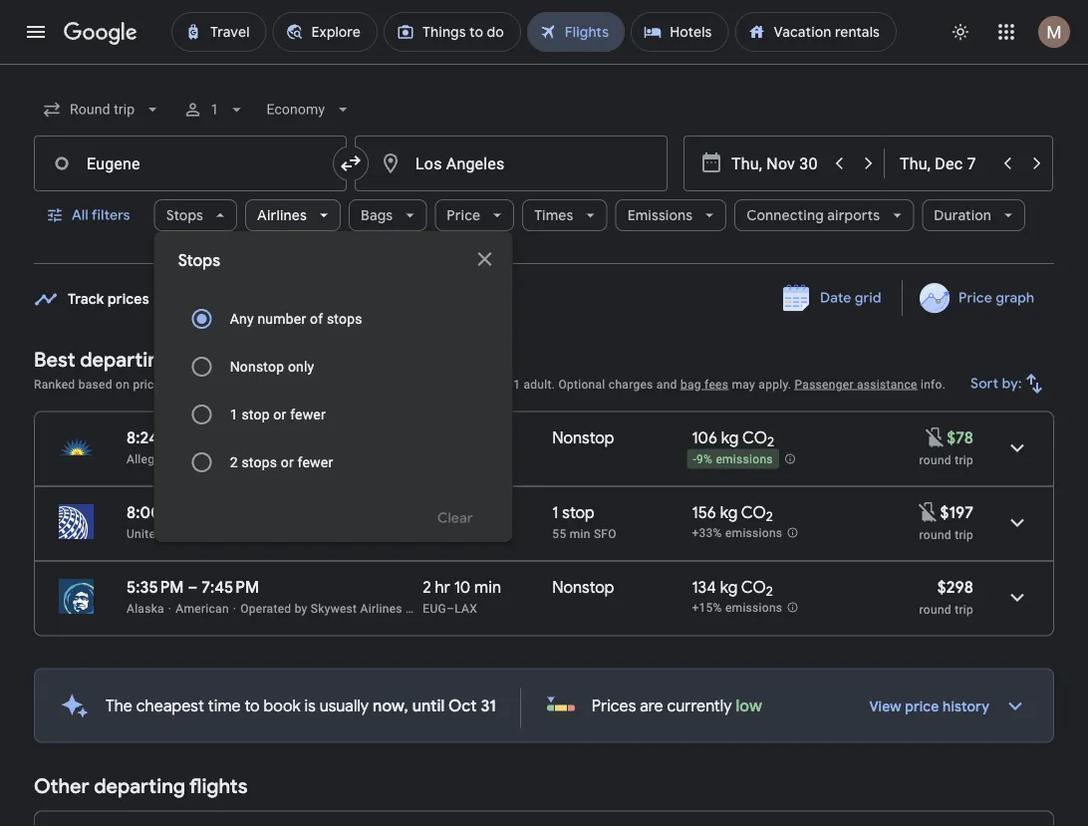 Task type: describe. For each thing, give the bounding box(es) containing it.
bags button
[[349, 191, 427, 239]]

skywest
[[463, 601, 511, 615]]

1 for 1 stop 55 min sfo
[[552, 502, 559, 523]]

price graph
[[958, 289, 1034, 307]]

1 fees from the left
[[467, 377, 491, 391]]

nonstop flight. element for 106
[[552, 427, 614, 451]]

ranked based on price and convenience
[[34, 377, 258, 391]]

trip for $197
[[955, 528, 974, 542]]

prices
[[108, 290, 149, 308]]

2 inside stops option group
[[230, 454, 238, 470]]

4 hr 5 min lax
[[423, 502, 495, 541]]

bags
[[361, 206, 393, 224]]

106
[[692, 427, 717, 448]]

total duration 2 hr 10 min. element
[[423, 577, 552, 600]]

78 US dollars text field
[[947, 427, 974, 448]]

2 hr 10 min eug – lax
[[423, 577, 501, 615]]

1 horizontal spatial price
[[905, 698, 939, 716]]

date grid
[[820, 289, 882, 307]]

5
[[455, 502, 464, 523]]

+33% emissions
[[692, 526, 783, 540]]

airports
[[827, 206, 880, 224]]

view price history image
[[991, 682, 1039, 730]]

of
[[310, 310, 323, 327]]

graph
[[996, 289, 1034, 307]]

operated by skywest airlines as alaska skywest
[[240, 601, 511, 615]]

passenger assistance button
[[795, 377, 917, 391]]

2 and from the left
[[657, 377, 677, 391]]

flight details. leaves eugene airport (eug) at 8:00 am on thursday, november 30 and arrives at los angeles international airport at 12:05 pm on thursday, november 30. image
[[993, 499, 1041, 547]]

layover (1 of 1) is a 55 min layover at san francisco international airport in san francisco. element
[[552, 526, 682, 542]]

trip inside $298 round trip
[[955, 602, 974, 616]]

1 alaska from the left
[[127, 601, 164, 615]]

0 vertical spatial stops
[[327, 310, 362, 327]]

+
[[457, 377, 464, 391]]

2 stops or fewer
[[230, 454, 333, 470]]

0 horizontal spatial stops
[[242, 454, 277, 470]]

8:24 pm
[[127, 427, 184, 448]]

book
[[264, 696, 301, 716]]

include
[[330, 377, 371, 391]]

optional
[[558, 377, 605, 391]]

loading results progress bar
[[0, 64, 1088, 68]]

best
[[34, 347, 75, 372]]

134 kg co 2
[[692, 577, 773, 600]]

$197
[[940, 502, 974, 523]]

is
[[304, 696, 316, 716]]

nonstop for 10:24 pm
[[552, 427, 614, 448]]

leaves eugene airport (eug) at 8:24 pm on thursday, november 30 and arrives at los angeles international airport at 10:24 pm on thursday, november 30. element
[[127, 427, 267, 448]]

Return text field
[[900, 137, 991, 190]]

134
[[692, 577, 716, 597]]

2 inside the '2 hr 10 min eug – lax'
[[423, 577, 431, 597]]

Departure time: 8:00 AM. text field
[[127, 502, 188, 523]]

2 for 156
[[766, 508, 773, 525]]

Departure text field
[[731, 137, 823, 190]]

bag
[[681, 377, 701, 391]]

duration
[[934, 206, 992, 224]]

round inside $298 round trip
[[919, 602, 952, 616]]

connecting airports button
[[735, 191, 914, 239]]

min for 4 hr 5 min
[[468, 502, 495, 523]]

nonstop for 7:45 pm
[[552, 577, 614, 597]]

currently
[[667, 696, 732, 716]]

sort by:
[[971, 375, 1022, 393]]

may
[[732, 377, 755, 391]]

nov 30 – dec 7
[[183, 290, 282, 308]]

stops inside popup button
[[166, 206, 203, 224]]

prices are currently low
[[592, 696, 762, 716]]

Arrival time: 7:45 PM. text field
[[201, 577, 259, 597]]

1 for 1
[[211, 101, 219, 118]]

the cheapest time to book is usually now, until oct 31
[[106, 696, 496, 716]]

allegiant
[[127, 452, 176, 466]]

hr for 4
[[436, 502, 451, 523]]

co for 156
[[741, 502, 766, 523]]

2 fees from the left
[[705, 377, 729, 391]]

passenger
[[795, 377, 854, 391]]

2 for 134
[[766, 583, 773, 600]]

price graph button
[[907, 280, 1050, 316]]

prices for prices include required taxes + fees for 1 adult. optional charges and bag fees may apply. passenger assistance
[[292, 377, 327, 391]]

stops option group
[[178, 295, 489, 486]]

as
[[406, 601, 419, 615]]

close dialog image
[[473, 247, 497, 271]]

+33%
[[692, 526, 722, 540]]

are
[[640, 696, 663, 716]]

round trip for $197
[[919, 528, 974, 542]]

kg for 134
[[720, 577, 738, 597]]

Departure time: 5:35 PM. text field
[[127, 577, 184, 597]]

based
[[78, 377, 112, 391]]

8:24 pm – 10:24 pm allegiant
[[127, 427, 267, 466]]

all filters button
[[34, 191, 146, 239]]

31
[[481, 696, 496, 716]]

change appearance image
[[937, 8, 985, 56]]

until
[[412, 696, 445, 716]]

on
[[116, 377, 130, 391]]

emissions
[[627, 206, 693, 224]]

– for 5:35 pm
[[188, 577, 198, 597]]

106 kg co 2
[[692, 427, 774, 451]]

date
[[820, 289, 852, 307]]

united
[[127, 527, 163, 541]]

+15% emissions
[[692, 601, 783, 615]]

1 stop flight. element
[[552, 502, 595, 526]]

charges
[[609, 377, 653, 391]]

55
[[552, 527, 566, 541]]

leaves eugene airport (eug) at 5:35 pm on thursday, november 30 and arrives at los angeles international airport at 7:45 pm on thursday, november 30. element
[[127, 577, 259, 597]]

156
[[692, 502, 716, 523]]

departing for other
[[94, 774, 185, 799]]

2 for 106
[[767, 434, 774, 451]]

nonstop inside stops option group
[[230, 358, 284, 375]]

2 alaska from the left
[[422, 601, 460, 615]]

oct
[[448, 696, 477, 716]]

other departing flights
[[34, 774, 248, 799]]

$298
[[938, 577, 974, 597]]

total duration 4 hr 5 min. element
[[423, 502, 552, 526]]

emissions for 134
[[725, 601, 783, 615]]



Task type: locate. For each thing, give the bounding box(es) containing it.
other
[[34, 774, 89, 799]]

0 vertical spatial price
[[133, 377, 161, 391]]

2 vertical spatial –
[[446, 601, 455, 615]]

round
[[919, 453, 952, 467], [919, 528, 952, 542], [919, 602, 952, 616]]

0 vertical spatial hr
[[436, 502, 451, 523]]

None field
[[34, 92, 171, 128], [258, 92, 361, 128], [34, 92, 171, 128], [258, 92, 361, 128]]

-
[[693, 453, 697, 467]]

0 vertical spatial round trip
[[919, 453, 974, 467]]

2 nonstop flight. element from the top
[[552, 577, 614, 600]]

stop inside option group
[[242, 406, 270, 422]]

1 horizontal spatial stop
[[562, 502, 595, 523]]

sort
[[971, 375, 999, 393]]

None text field
[[34, 136, 347, 191]]

flights down 'time' at the left bottom
[[189, 774, 248, 799]]

0 horizontal spatial and
[[164, 377, 185, 391]]

1 vertical spatial emissions
[[725, 526, 783, 540]]

2 lax from the top
[[455, 601, 477, 615]]

round trip down $78 text field on the bottom right of the page
[[919, 453, 974, 467]]

alaska right as
[[422, 601, 460, 615]]

emissions down 134 kg co 2
[[725, 601, 783, 615]]

1 horizontal spatial airlines
[[360, 601, 402, 615]]

0 horizontal spatial fees
[[467, 377, 491, 391]]

stops up nov
[[178, 251, 220, 271]]

0 horizontal spatial price
[[447, 206, 481, 224]]

hr for 2
[[435, 577, 450, 597]]

prices down the only
[[292, 377, 327, 391]]

airlines
[[257, 206, 307, 224], [360, 601, 402, 615]]

2 vertical spatial nonstop
[[552, 577, 614, 597]]

nonstop flight. element for 134
[[552, 577, 614, 600]]

kg up -9% emissions at the right bottom of page
[[721, 427, 739, 448]]

date grid button
[[768, 280, 898, 316]]

None search field
[[34, 86, 1054, 542]]

lax
[[455, 527, 477, 541], [455, 601, 477, 615]]

10
[[454, 577, 471, 597]]

nonstop flight. element down sfo
[[552, 577, 614, 600]]

1 stop 55 min sfo
[[552, 502, 617, 541]]

history
[[943, 698, 989, 716]]

0 vertical spatial min
[[468, 502, 495, 523]]

2 up +15% emissions
[[766, 583, 773, 600]]

1 horizontal spatial fees
[[705, 377, 729, 391]]

kg inside 134 kg co 2
[[720, 577, 738, 597]]

to
[[245, 696, 260, 716]]

– up "american"
[[188, 577, 198, 597]]

round for $78
[[919, 453, 952, 467]]

0 vertical spatial round
[[919, 453, 952, 467]]

low
[[736, 696, 762, 716]]

convenience
[[188, 377, 258, 391]]

emissions down 106 kg co 2
[[716, 453, 773, 467]]

0 vertical spatial trip
[[955, 453, 974, 467]]

1 vertical spatial airlines
[[360, 601, 402, 615]]

round for $197
[[919, 528, 952, 542]]

fewer for 1 stop or fewer
[[290, 406, 326, 422]]

assistance
[[857, 377, 917, 391]]

2 vertical spatial min
[[474, 577, 501, 597]]

nonstop only
[[230, 358, 314, 375]]

1 lax from the top
[[455, 527, 477, 541]]

stop for 1 stop or fewer
[[242, 406, 270, 422]]

round trip
[[919, 453, 974, 467], [919, 528, 974, 542]]

departing up "on" at the left
[[80, 347, 171, 372]]

nonstop down optional
[[552, 427, 614, 448]]

Arrival time: 10:24 PM. text field
[[202, 427, 267, 448]]

197 US dollars text field
[[940, 502, 974, 523]]

0 vertical spatial co
[[742, 427, 767, 448]]

2 inside 106 kg co 2
[[767, 434, 774, 451]]

prices for prices are currently low
[[592, 696, 636, 716]]

2 vertical spatial kg
[[720, 577, 738, 597]]

find the best price region
[[34, 280, 1054, 332]]

alaska down 5:35 pm "text field"
[[127, 601, 164, 615]]

1 vertical spatial price
[[958, 289, 992, 307]]

0 horizontal spatial alaska
[[127, 601, 164, 615]]

1 horizontal spatial and
[[657, 377, 677, 391]]

number
[[257, 310, 306, 327]]

1 vertical spatial departing
[[94, 774, 185, 799]]

operated
[[240, 601, 291, 615]]

2 inside 134 kg co 2
[[766, 583, 773, 600]]

– down '10'
[[446, 601, 455, 615]]

total duration 2 hr. element
[[423, 428, 552, 451]]

1 vertical spatial fewer
[[297, 454, 333, 470]]

hr
[[436, 502, 451, 523], [435, 577, 450, 597]]

0 horizontal spatial stop
[[242, 406, 270, 422]]

nonstop flight. element down optional
[[552, 427, 614, 451]]

none search field containing stops
[[34, 86, 1054, 542]]

learn more about tracked prices image
[[153, 290, 171, 308]]

0 horizontal spatial airlines
[[257, 206, 307, 224]]

$298 round trip
[[919, 577, 974, 616]]

nonstop up convenience
[[230, 358, 284, 375]]

1 vertical spatial prices
[[592, 696, 636, 716]]

1 for 1 stop or fewer
[[230, 406, 238, 422]]

this price for this flight doesn't include overhead bin access. if you need a carry-on bag, use the bags filter to update prices. image for $78
[[923, 425, 947, 449]]

emissions button
[[615, 191, 727, 239]]

0 vertical spatial this price for this flight doesn't include overhead bin access. if you need a carry-on bag, use the bags filter to update prices. image
[[923, 425, 947, 449]]

nonstop down sfo
[[552, 577, 614, 597]]

co inside 134 kg co 2
[[741, 577, 766, 597]]

apply.
[[759, 377, 791, 391]]

0 vertical spatial stop
[[242, 406, 270, 422]]

min inside 4 hr 5 min lax
[[468, 502, 495, 523]]

round down $197
[[919, 528, 952, 542]]

298 US dollars text field
[[938, 577, 974, 597]]

co up -9% emissions at the right bottom of page
[[742, 427, 767, 448]]

1 vertical spatial co
[[741, 502, 766, 523]]

0 vertical spatial emissions
[[716, 453, 773, 467]]

-9% emissions
[[693, 453, 773, 467]]

price inside button
[[958, 289, 992, 307]]

0 vertical spatial nonstop flight. element
[[552, 427, 614, 451]]

flights for other departing flights
[[189, 774, 248, 799]]

0 vertical spatial kg
[[721, 427, 739, 448]]

departing for best
[[80, 347, 171, 372]]

1 and from the left
[[164, 377, 185, 391]]

min right 55
[[570, 527, 591, 541]]

0 vertical spatial fewer
[[290, 406, 326, 422]]

swap origin and destination. image
[[339, 151, 363, 175]]

8:00 am united
[[127, 502, 188, 541]]

hr inside 4 hr 5 min lax
[[436, 502, 451, 523]]

trip down $78 text field on the bottom right of the page
[[955, 453, 974, 467]]

kg
[[721, 427, 739, 448], [720, 502, 738, 523], [720, 577, 738, 597]]

2 round trip from the top
[[919, 528, 974, 542]]

price inside popup button
[[447, 206, 481, 224]]

by
[[295, 601, 308, 615]]

1 vertical spatial kg
[[720, 502, 738, 523]]

this price for this flight doesn't include overhead bin access. if you need a carry-on bag, use the bags filter to update prices. image up $298
[[916, 500, 940, 524]]

– inside the '2 hr 10 min eug – lax'
[[446, 601, 455, 615]]

1 vertical spatial lax
[[455, 601, 477, 615]]

co up +15% emissions
[[741, 577, 766, 597]]

american
[[176, 601, 229, 615]]

kg up +15% emissions
[[720, 577, 738, 597]]

min for 1 stop
[[570, 527, 591, 541]]

1 horizontal spatial prices
[[592, 696, 636, 716]]

none text field inside search field
[[34, 136, 347, 191]]

duration button
[[922, 191, 1025, 239]]

156 kg co 2
[[692, 502, 773, 525]]

now,
[[373, 696, 408, 716]]

– inside 8:24 pm – 10:24 pm allegiant
[[188, 427, 198, 448]]

1 horizontal spatial alaska
[[422, 601, 460, 615]]

1 round trip from the top
[[919, 453, 974, 467]]

this price for this flight doesn't include overhead bin access. if you need a carry-on bag, use the bags filter to update prices. image for $197
[[916, 500, 940, 524]]

hr inside the '2 hr 10 min eug – lax'
[[435, 577, 450, 597]]

by:
[[1002, 375, 1022, 393]]

round trip for $78
[[919, 453, 974, 467]]

Departure time: 8:24 PM. text field
[[127, 427, 184, 448]]

all filters
[[72, 206, 130, 224]]

connecting
[[746, 206, 824, 224]]

airlines inside popup button
[[257, 206, 307, 224]]

stops button
[[154, 191, 237, 239]]

lax inside the '2 hr 10 min eug – lax'
[[455, 601, 477, 615]]

min right the 5
[[468, 502, 495, 523]]

emissions for 156
[[725, 526, 783, 540]]

and
[[164, 377, 185, 391], [657, 377, 677, 391]]

fewer for 2 stops or fewer
[[297, 454, 333, 470]]

0 horizontal spatial price
[[133, 377, 161, 391]]

prices left are
[[592, 696, 636, 716]]

4
[[423, 502, 432, 523]]

1 vertical spatial round
[[919, 528, 952, 542]]

all
[[72, 206, 88, 224]]

2 up eug at the left
[[423, 577, 431, 597]]

0 vertical spatial nonstop
[[230, 358, 284, 375]]

price right view
[[905, 698, 939, 716]]

price for price graph
[[958, 289, 992, 307]]

departing right other
[[94, 774, 185, 799]]

lax down '10'
[[455, 601, 477, 615]]

0 vertical spatial price
[[447, 206, 481, 224]]

and down best departing flights
[[164, 377, 185, 391]]

1 horizontal spatial price
[[958, 289, 992, 307]]

+15%
[[692, 601, 722, 615]]

1 vertical spatial nonstop flight. element
[[552, 577, 614, 600]]

price right "on" at the left
[[133, 377, 161, 391]]

stop for 1 stop 55 min sfo
[[562, 502, 595, 523]]

main content
[[34, 280, 1054, 826]]

view
[[869, 698, 902, 716]]

flight details. leaves eugene airport (eug) at 8:24 pm on thursday, november 30 and arrives at los angeles international airport at 10:24 pm on thursday, november 30. image
[[993, 424, 1041, 472]]

– for 8:24 pm
[[188, 427, 198, 448]]

sfo
[[594, 527, 617, 541]]

price up close dialog icon
[[447, 206, 481, 224]]

round down $78 text field on the bottom right of the page
[[919, 453, 952, 467]]

1 vertical spatial –
[[188, 577, 198, 597]]

or up the 2 stops or fewer at the left of page
[[273, 406, 286, 422]]

min for 2 hr 10 min
[[474, 577, 501, 597]]

1 vertical spatial round trip
[[919, 528, 974, 542]]

prices
[[292, 377, 327, 391], [592, 696, 636, 716]]

1 inside stops option group
[[230, 406, 238, 422]]

2 up -9% emissions at the right bottom of page
[[767, 434, 774, 451]]

None text field
[[355, 136, 668, 191]]

track
[[68, 290, 104, 308]]

0 vertical spatial –
[[188, 427, 198, 448]]

0 vertical spatial airlines
[[257, 206, 307, 224]]

3 round from the top
[[919, 602, 952, 616]]

airlines left as
[[360, 601, 402, 615]]

track prices
[[68, 290, 149, 308]]

stop up arrival time: 10:24 pm. text box
[[242, 406, 270, 422]]

min inside 1 stop 55 min sfo
[[570, 527, 591, 541]]

1 nonstop flight. element from the top
[[552, 427, 614, 451]]

3 trip from the top
[[955, 602, 974, 616]]

filters
[[92, 206, 130, 224]]

0 vertical spatial departing
[[80, 347, 171, 372]]

0 horizontal spatial prices
[[292, 377, 327, 391]]

lax inside 4 hr 5 min lax
[[455, 527, 477, 541]]

1 vertical spatial trip
[[955, 528, 974, 542]]

skywest
[[311, 601, 357, 615]]

kg for 156
[[720, 502, 738, 523]]

grid
[[855, 289, 882, 307]]

this price for this flight doesn't include overhead bin access. if you need a carry-on bag, use the bags filter to update prices. image
[[923, 425, 947, 449], [916, 500, 940, 524]]

stops
[[166, 206, 203, 224], [178, 251, 220, 271]]

 image
[[233, 601, 236, 615]]

adult.
[[524, 377, 555, 391]]

5:35 pm – 7:45 pm
[[127, 577, 259, 597]]

airlines button
[[245, 191, 341, 239]]

1 vertical spatial stops
[[178, 251, 220, 271]]

2 inside 156 kg co 2
[[766, 508, 773, 525]]

1 inside 1 stop 55 min sfo
[[552, 502, 559, 523]]

1 vertical spatial hr
[[435, 577, 450, 597]]

prices include required taxes + fees for 1 adult. optional charges and bag fees may apply. passenger assistance
[[292, 377, 917, 391]]

2 vertical spatial round
[[919, 602, 952, 616]]

trip down $298
[[955, 602, 974, 616]]

1 round from the top
[[919, 453, 952, 467]]

– right 8:24 pm "text field"
[[188, 427, 198, 448]]

0 vertical spatial prices
[[292, 377, 327, 391]]

fewer down the only
[[290, 406, 326, 422]]

for
[[494, 377, 510, 391]]

kg up +33% emissions in the right of the page
[[720, 502, 738, 523]]

co
[[742, 427, 767, 448], [741, 502, 766, 523], [741, 577, 766, 597]]

flight details. leaves eugene airport (eug) at 5:35 pm on thursday, november 30 and arrives at los angeles international airport at 7:45 pm on thursday, november 30. image
[[993, 573, 1041, 621]]

co for 134
[[741, 577, 766, 597]]

1 horizontal spatial stops
[[327, 310, 362, 327]]

taxes
[[423, 377, 453, 391]]

5:35 pm
[[127, 577, 184, 597]]

round trip down $197
[[919, 528, 974, 542]]

co up +33% emissions in the right of the page
[[741, 502, 766, 523]]

price
[[133, 377, 161, 391], [905, 698, 939, 716]]

1 vertical spatial nonstop
[[552, 427, 614, 448]]

main content containing best departing flights
[[34, 280, 1054, 826]]

0 vertical spatial flights
[[176, 347, 234, 372]]

0 vertical spatial lax
[[455, 527, 477, 541]]

kg inside 106 kg co 2
[[721, 427, 739, 448]]

7:45 pm
[[201, 577, 259, 597]]

or for stop
[[273, 406, 286, 422]]

10:24 pm
[[202, 427, 267, 448]]

stop up 55
[[562, 502, 595, 523]]

2 vertical spatial co
[[741, 577, 766, 597]]

price left graph
[[958, 289, 992, 307]]

this price for this flight doesn't include overhead bin access. if you need a carry-on bag, use the bags filter to update prices. image up $197 text field
[[923, 425, 947, 449]]

flights
[[176, 347, 234, 372], [189, 774, 248, 799]]

 image
[[168, 601, 172, 615]]

price for price
[[447, 206, 481, 224]]

1 vertical spatial flights
[[189, 774, 248, 799]]

or down 1 stop or fewer
[[281, 454, 294, 470]]

bag fees button
[[681, 377, 729, 391]]

fewer down 1 stop or fewer
[[297, 454, 333, 470]]

flights for best departing flights
[[176, 347, 234, 372]]

co inside 156 kg co 2
[[741, 502, 766, 523]]

fees
[[467, 377, 491, 391], [705, 377, 729, 391]]

flights up convenience
[[176, 347, 234, 372]]

the
[[106, 696, 132, 716]]

only
[[288, 358, 314, 375]]

kg inside 156 kg co 2
[[720, 502, 738, 523]]

round down $298
[[919, 602, 952, 616]]

airlines up 7
[[257, 206, 307, 224]]

0 vertical spatial or
[[273, 406, 286, 422]]

hr left the 5
[[436, 502, 451, 523]]

stops down arrival time: 10:24 pm. text box
[[242, 454, 277, 470]]

2 round from the top
[[919, 528, 952, 542]]

0 vertical spatial stops
[[166, 206, 203, 224]]

2 trip from the top
[[955, 528, 974, 542]]

2 vertical spatial emissions
[[725, 601, 783, 615]]

nov
[[183, 290, 210, 308]]

fees right bag
[[705, 377, 729, 391]]

main menu image
[[24, 20, 48, 44]]

emissions down 156 kg co 2
[[725, 526, 783, 540]]

min up "skywest"
[[474, 577, 501, 597]]

trip down $197
[[955, 528, 974, 542]]

–
[[188, 427, 198, 448], [188, 577, 198, 597], [446, 601, 455, 615]]

1 vertical spatial min
[[570, 527, 591, 541]]

price button
[[435, 191, 514, 239]]

stops right the filters
[[166, 206, 203, 224]]

and left bag
[[657, 377, 677, 391]]

times button
[[522, 191, 607, 239]]

fees right +
[[467, 377, 491, 391]]

or for stops
[[281, 454, 294, 470]]

1 vertical spatial price
[[905, 698, 939, 716]]

1 inside popup button
[[211, 101, 219, 118]]

stops right of
[[327, 310, 362, 327]]

1 vertical spatial stops
[[242, 454, 277, 470]]

kg for 106
[[721, 427, 739, 448]]

any number of stops
[[230, 310, 362, 327]]

1 vertical spatial stop
[[562, 502, 595, 523]]

2 down 10:24 pm
[[230, 454, 238, 470]]

1 trip from the top
[[955, 453, 974, 467]]

eug
[[423, 601, 446, 615]]

nonstop flight. element
[[552, 427, 614, 451], [552, 577, 614, 600]]

2 vertical spatial trip
[[955, 602, 974, 616]]

1 vertical spatial this price for this flight doesn't include overhead bin access. if you need a carry-on bag, use the bags filter to update prices. image
[[916, 500, 940, 524]]

time
[[208, 696, 241, 716]]

lax down the 5
[[455, 527, 477, 541]]

times
[[534, 206, 574, 224]]

8:00 am
[[127, 502, 188, 523]]

stop inside 1 stop 55 min sfo
[[562, 502, 595, 523]]

co inside 106 kg co 2
[[742, 427, 767, 448]]

trip for $78
[[955, 453, 974, 467]]

2 up +33% emissions in the right of the page
[[766, 508, 773, 525]]

co for 106
[[742, 427, 767, 448]]

1 vertical spatial or
[[281, 454, 294, 470]]

hr left '10'
[[435, 577, 450, 597]]

$78
[[947, 427, 974, 448]]

min inside the '2 hr 10 min eug – lax'
[[474, 577, 501, 597]]



Task type: vqa. For each thing, say whether or not it's contained in the screenshot.
field in the Restaurants FIELD
no



